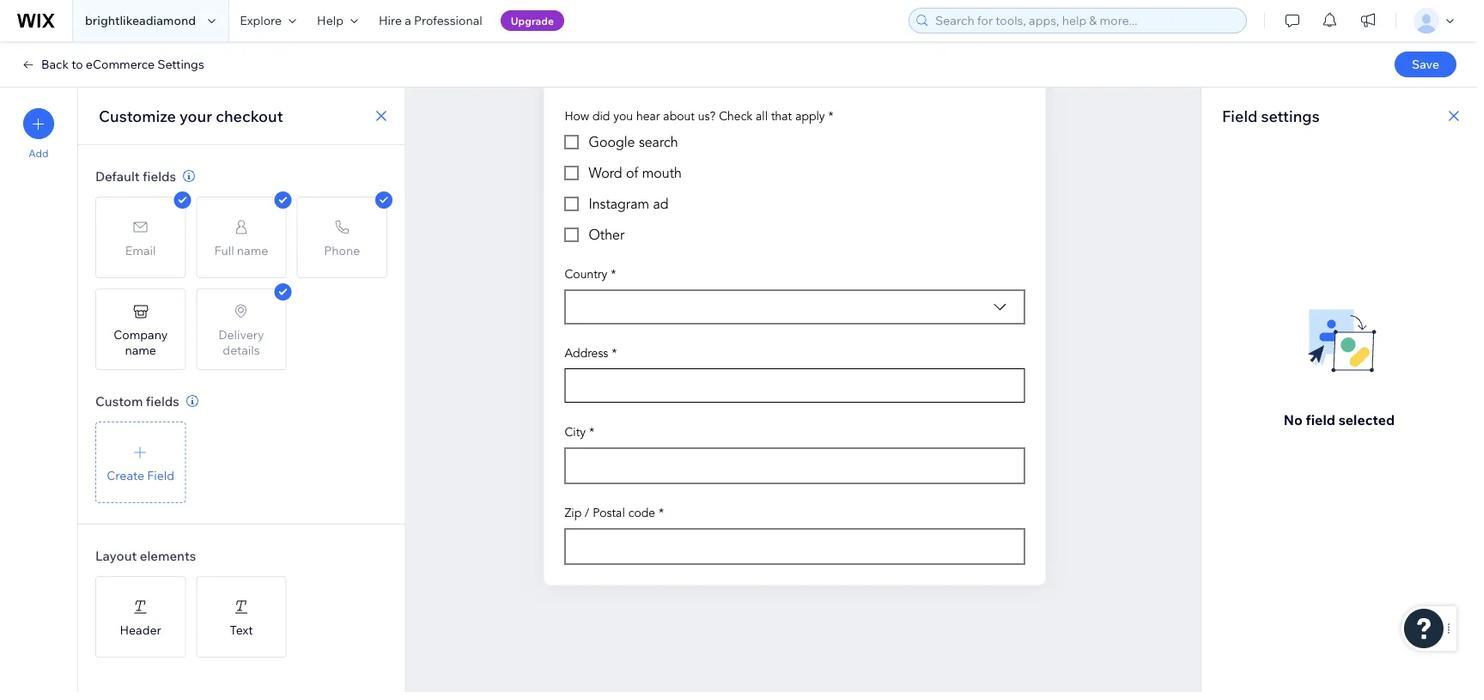 Task type: locate. For each thing, give the bounding box(es) containing it.
customize your checkout
[[99, 106, 283, 125]]

0 horizontal spatial field
[[147, 468, 174, 483]]

upgrade
[[511, 14, 554, 27]]

your
[[180, 106, 212, 125]]

1 vertical spatial fields
[[146, 393, 179, 409]]

field
[[1222, 106, 1258, 125], [147, 468, 174, 483]]

add button
[[23, 108, 54, 160]]

settings
[[157, 57, 204, 72]]

default fields
[[95, 168, 176, 184]]

fields right default
[[143, 168, 176, 184]]

1 vertical spatial field
[[147, 468, 174, 483]]

brightlikeadiamond
[[85, 13, 196, 28]]

create field button
[[95, 422, 186, 503]]

company name
[[113, 327, 168, 357]]

1 horizontal spatial field
[[1222, 106, 1258, 125]]

0 vertical spatial fields
[[143, 168, 176, 184]]

Search for tools, apps, help & more... field
[[930, 9, 1241, 33]]

field left settings
[[1222, 106, 1258, 125]]

customize
[[99, 106, 176, 125]]

custom fields
[[95, 393, 179, 409]]

no
[[1284, 411, 1303, 428]]

add
[[29, 147, 49, 160]]

field
[[1306, 411, 1335, 428]]

field right create
[[147, 468, 174, 483]]

fields right "custom"
[[146, 393, 179, 409]]

back to ecommerce settings
[[41, 57, 204, 72]]

save button
[[1395, 52, 1456, 77]]

layout elements
[[95, 547, 196, 564]]

field settings
[[1222, 106, 1320, 125]]

selected
[[1338, 411, 1395, 428]]

settings
[[1261, 106, 1320, 125]]

0 vertical spatial field
[[1222, 106, 1258, 125]]

elements
[[140, 547, 196, 564]]

fields for custom fields
[[146, 393, 179, 409]]

fields
[[143, 168, 176, 184], [146, 393, 179, 409]]



Task type: describe. For each thing, give the bounding box(es) containing it.
ecommerce
[[86, 57, 155, 72]]

checkout
[[216, 106, 283, 125]]

hire a professional
[[379, 13, 482, 28]]

header
[[120, 622, 161, 637]]

default
[[95, 168, 140, 184]]

a
[[405, 13, 411, 28]]

create
[[107, 468, 144, 483]]

layout
[[95, 547, 137, 564]]

help
[[317, 13, 343, 28]]

no field selected
[[1284, 411, 1395, 428]]

fields for default fields
[[143, 168, 176, 184]]

company
[[113, 327, 168, 342]]

back to ecommerce settings button
[[21, 57, 204, 72]]

professional
[[414, 13, 482, 28]]

custom
[[95, 393, 143, 409]]

create field
[[107, 468, 174, 483]]

explore
[[240, 13, 282, 28]]

text
[[230, 622, 253, 637]]

to
[[72, 57, 83, 72]]

name
[[125, 342, 156, 357]]

field inside button
[[147, 468, 174, 483]]

hire
[[379, 13, 402, 28]]

save
[[1412, 57, 1439, 72]]

hire a professional link
[[368, 0, 493, 41]]

back
[[41, 57, 69, 72]]

upgrade button
[[500, 10, 564, 31]]

help button
[[307, 0, 368, 41]]



Task type: vqa. For each thing, say whether or not it's contained in the screenshot.
checkbox
no



